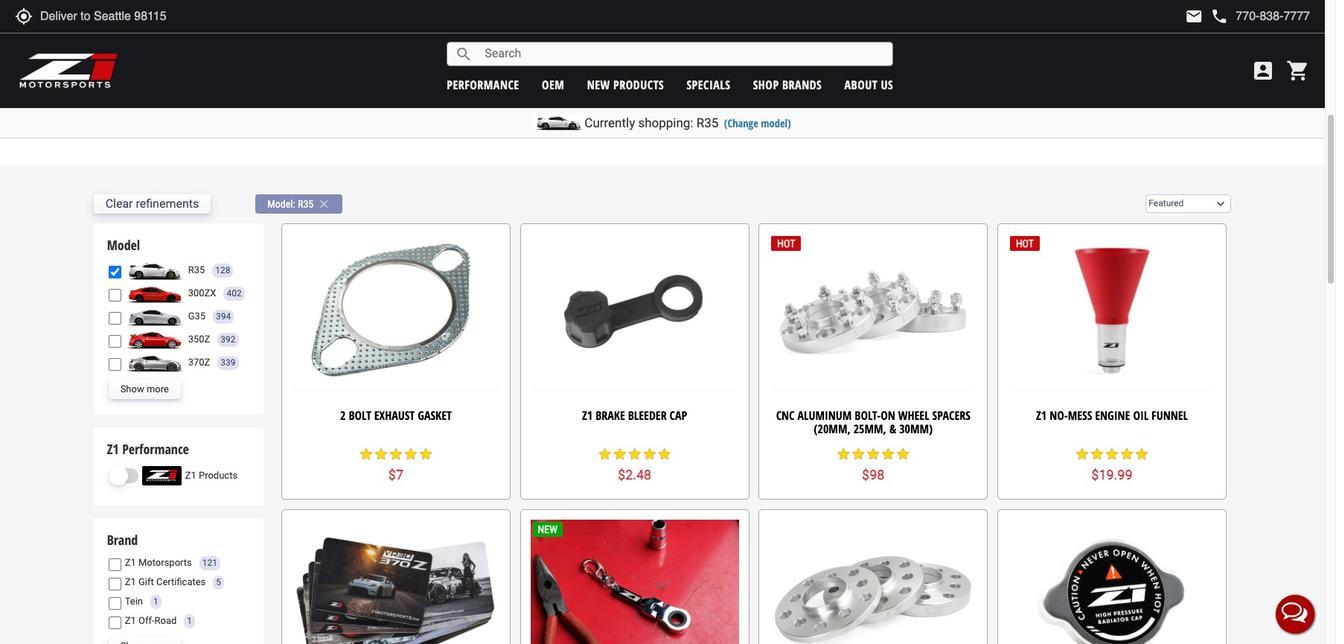 Task type: describe. For each thing, give the bounding box(es) containing it.
z1 brake bleeder cap
[[582, 408, 688, 424]]

13 star from the left
[[866, 447, 881, 462]]

18 star from the left
[[1105, 447, 1120, 462]]

19 star from the left
[[1120, 447, 1135, 462]]

phone link
[[1211, 7, 1311, 25]]

9 star from the left
[[642, 447, 657, 462]]

300zx
[[188, 287, 216, 299]]

performance link
[[447, 76, 520, 93]]

nissan r35 gtr gt-r awd twin turbo 2009 2010 2011 2012 2013 2014 2015 2016 2017 2018 2019 2020 vr38dett z1 motorsports image
[[125, 261, 184, 280]]

my_location
[[15, 7, 33, 25]]

show more
[[120, 384, 169, 395]]

motorsports
[[138, 557, 192, 568]]

z1 off-road
[[125, 615, 177, 626]]

show more button
[[108, 380, 181, 399]]

z1 for z1 motorsports
[[125, 557, 136, 568]]

$2.48
[[618, 467, 652, 483]]

specials
[[687, 76, 731, 93]]

gift
[[138, 577, 154, 588]]

certificates
[[156, 577, 206, 588]]

g35
[[188, 311, 206, 322]]

15 star from the left
[[896, 447, 911, 462]]

tein
[[125, 596, 143, 607]]

star star star star star $98
[[837, 447, 911, 483]]

new
[[587, 76, 610, 93]]

5 star from the left
[[419, 447, 433, 462]]

no-
[[1050, 408, 1069, 424]]

products
[[199, 470, 238, 481]]

specials link
[[687, 76, 731, 93]]

394
[[216, 311, 231, 322]]

search
[[455, 45, 473, 63]]

z1 for z1 no-mess engine oil funnel
[[1037, 408, 1047, 424]]

30mm)
[[900, 421, 933, 437]]

shop
[[753, 76, 779, 93]]

2 vertical spatial r35
[[188, 264, 205, 276]]

clear refinements button
[[94, 194, 211, 214]]

oil
[[1134, 408, 1149, 424]]

mail
[[1186, 7, 1204, 25]]

z1 motorsports logo image
[[19, 52, 119, 89]]

25mm,
[[854, 421, 887, 437]]

oem
[[542, 76, 565, 93]]

1 for tein
[[153, 596, 158, 607]]

new products
[[587, 76, 664, 93]]

road
[[155, 615, 177, 626]]

2 star from the left
[[374, 447, 389, 462]]

17 star from the left
[[1090, 447, 1105, 462]]

0 vertical spatial r35
[[697, 115, 719, 130]]

about us link
[[845, 76, 894, 93]]

4 star from the left
[[404, 447, 419, 462]]

z1 products
[[185, 470, 238, 481]]

gasket
[[418, 408, 452, 424]]

6 star from the left
[[598, 447, 613, 462]]

nissan 300zx z32 1990 1991 1992 1993 1994 1995 1996 vg30dett vg30de twin turbo non turbo z1 motorsports image
[[125, 284, 184, 303]]

shop brands
[[753, 76, 822, 93]]

off-
[[138, 615, 155, 626]]

products
[[614, 76, 664, 93]]

us
[[882, 76, 894, 93]]

2 bolt  exhaust gasket
[[340, 408, 452, 424]]

shopping_cart link
[[1283, 59, 1311, 83]]

(change
[[725, 116, 759, 130]]

$19.99
[[1092, 467, 1133, 483]]

(20mm,
[[814, 421, 851, 437]]

exhaust
[[374, 408, 415, 424]]

7 star from the left
[[613, 447, 628, 462]]

350z
[[188, 334, 210, 345]]

star star star star star $7
[[359, 447, 433, 483]]

$98
[[863, 467, 885, 483]]

20 star from the left
[[1135, 447, 1150, 462]]

star star star star star $19.99
[[1075, 447, 1150, 483]]

brake
[[596, 408, 625, 424]]

cap
[[670, 408, 688, 424]]

12 star from the left
[[852, 447, 866, 462]]

nissan 370z z34 2009 2010 2011 2012 2013 2014 2015 2016 2017 2018 2019 3.7l vq37vhr vhr nismo z1 motorsports image
[[125, 353, 184, 373]]

aluminum
[[798, 408, 852, 424]]

performance
[[122, 440, 189, 458]]

z1 performance
[[107, 440, 189, 458]]

account_box link
[[1248, 59, 1280, 83]]

model:
[[268, 198, 296, 210]]

r35 inside model: r35 close
[[298, 198, 314, 210]]



Task type: locate. For each thing, give the bounding box(es) containing it.
2 horizontal spatial r35
[[697, 115, 719, 130]]

1 right road
[[187, 616, 192, 626]]

currently shopping: r35 (change model)
[[585, 115, 791, 130]]

mail phone
[[1186, 7, 1229, 25]]

engine
[[1096, 408, 1131, 424]]

infiniti g35 coupe sedan v35 v36 skyline 2003 2004 2005 2006 2007 2008 3.5l vq35de revup rev up vq35hr z1 motorsports image
[[125, 307, 184, 326]]

392
[[221, 334, 236, 345]]

8 star from the left
[[628, 447, 642, 462]]

model
[[107, 236, 140, 254]]

z1 left performance
[[107, 440, 119, 458]]

z1 for z1 off-road
[[125, 615, 136, 626]]

refinements
[[136, 197, 199, 211]]

spacers
[[933, 408, 971, 424]]

10 star from the left
[[657, 447, 672, 462]]

1 up z1 off-road
[[153, 596, 158, 607]]

1 for z1 off-road
[[187, 616, 192, 626]]

shopping_cart
[[1287, 59, 1311, 83]]

14 star from the left
[[881, 447, 896, 462]]

z1 left off-
[[125, 615, 136, 626]]

show
[[120, 384, 144, 395]]

performance
[[447, 76, 520, 93]]

currently
[[585, 115, 635, 130]]

brands
[[783, 76, 822, 93]]

model: r35 close
[[268, 197, 331, 211]]

z1 motorsports
[[125, 557, 192, 568]]

z1 no-mess engine oil funnel
[[1037, 408, 1189, 424]]

128
[[215, 265, 230, 275]]

close
[[317, 197, 331, 211]]

&
[[890, 421, 897, 437]]

402
[[227, 288, 242, 298]]

z1 left no-
[[1037, 408, 1047, 424]]

clear
[[105, 197, 133, 211]]

account_box
[[1252, 59, 1276, 83]]

r35 left (change
[[697, 115, 719, 130]]

about us
[[845, 76, 894, 93]]

z1 for z1 performance
[[107, 440, 119, 458]]

more
[[147, 384, 169, 395]]

new products link
[[587, 76, 664, 93]]

1 vertical spatial r35
[[298, 198, 314, 210]]

z1 left the products
[[185, 470, 196, 481]]

bolt
[[349, 408, 372, 424]]

11 star from the left
[[837, 447, 852, 462]]

z1 for z1 gift certificates
[[125, 577, 136, 588]]

mess
[[1069, 408, 1093, 424]]

2
[[340, 408, 346, 424]]

5
[[216, 577, 221, 588]]

z1 left brake
[[582, 408, 593, 424]]

r35 up 300zx
[[188, 264, 205, 276]]

0 vertical spatial 1
[[153, 596, 158, 607]]

(change model) link
[[725, 116, 791, 130]]

16 star from the left
[[1075, 447, 1090, 462]]

None checkbox
[[108, 289, 121, 301], [108, 312, 121, 325], [108, 559, 121, 571], [108, 597, 121, 610], [108, 617, 121, 629], [108, 289, 121, 301], [108, 312, 121, 325], [108, 559, 121, 571], [108, 597, 121, 610], [108, 617, 121, 629]]

0 horizontal spatial r35
[[188, 264, 205, 276]]

z1
[[582, 408, 593, 424], [1037, 408, 1047, 424], [107, 440, 119, 458], [185, 470, 196, 481], [125, 557, 136, 568], [125, 577, 136, 588], [125, 615, 136, 626]]

on
[[881, 408, 896, 424]]

z1 down brand
[[125, 557, 136, 568]]

z1 left gift
[[125, 577, 136, 588]]

None checkbox
[[108, 266, 121, 278], [108, 335, 121, 348], [108, 358, 121, 371], [108, 578, 121, 591], [108, 266, 121, 278], [108, 335, 121, 348], [108, 358, 121, 371], [108, 578, 121, 591]]

bleeder
[[628, 408, 667, 424]]

funnel
[[1152, 408, 1189, 424]]

z1 for z1 brake bleeder cap
[[582, 408, 593, 424]]

1 horizontal spatial r35
[[298, 198, 314, 210]]

star star star star star $2.48
[[598, 447, 672, 483]]

phone
[[1211, 7, 1229, 25]]

clear refinements
[[105, 197, 199, 211]]

370z
[[188, 357, 210, 368]]

shopping:
[[639, 115, 694, 130]]

shop brands link
[[753, 76, 822, 93]]

cnc aluminum bolt-on wheel spacers (20mm, 25mm, & 30mm)
[[777, 408, 971, 437]]

cnc
[[777, 408, 795, 424]]

0 horizontal spatial 1
[[153, 596, 158, 607]]

121
[[202, 558, 217, 568]]

star
[[359, 447, 374, 462], [374, 447, 389, 462], [389, 447, 404, 462], [404, 447, 419, 462], [419, 447, 433, 462], [598, 447, 613, 462], [613, 447, 628, 462], [628, 447, 642, 462], [642, 447, 657, 462], [657, 447, 672, 462], [837, 447, 852, 462], [852, 447, 866, 462], [866, 447, 881, 462], [881, 447, 896, 462], [896, 447, 911, 462], [1075, 447, 1090, 462], [1090, 447, 1105, 462], [1105, 447, 1120, 462], [1120, 447, 1135, 462], [1135, 447, 1150, 462]]

r35 left close
[[298, 198, 314, 210]]

model)
[[761, 116, 791, 130]]

bolt-
[[855, 408, 881, 424]]

1 star from the left
[[359, 447, 374, 462]]

1
[[153, 596, 158, 607], [187, 616, 192, 626]]

z1 gift certificates
[[125, 577, 206, 588]]

wheel
[[899, 408, 930, 424]]

z1 for z1 products
[[185, 470, 196, 481]]

Search search field
[[473, 43, 893, 65]]

1 horizontal spatial 1
[[187, 616, 192, 626]]

nissan 350z z33 2003 2004 2005 2006 2007 2008 2009 vq35de 3.5l revup rev up vq35hr nismo z1 motorsports image
[[125, 330, 184, 350]]

3 star from the left
[[389, 447, 404, 462]]

oem link
[[542, 76, 565, 93]]

mail link
[[1186, 7, 1204, 25]]

about
[[845, 76, 878, 93]]

339
[[221, 357, 236, 368]]

1 vertical spatial 1
[[187, 616, 192, 626]]



Task type: vqa. For each thing, say whether or not it's contained in the screenshot.


